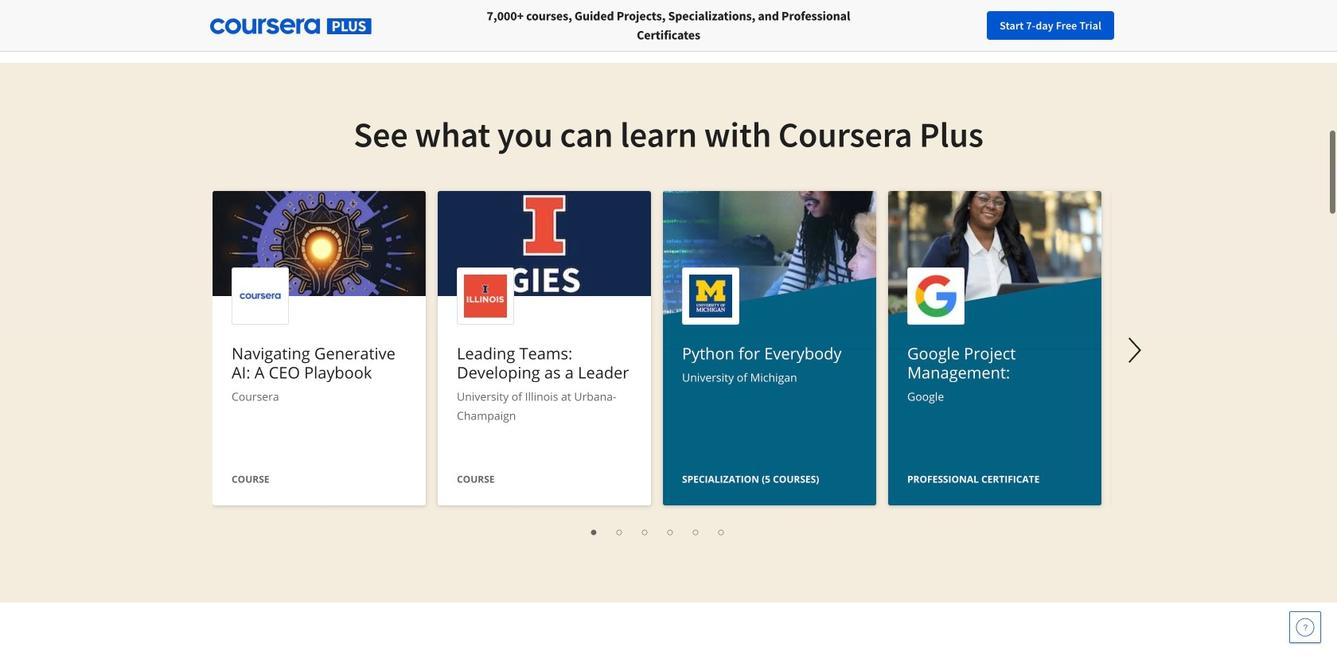 Task type: locate. For each thing, give the bounding box(es) containing it.
coursera plus image
[[210, 18, 372, 34]]

list
[[220, 521, 1096, 540]]

coursera image
[[134, 13, 235, 39]]

None search field
[[339, 8, 725, 43]]

help center image
[[1296, 618, 1315, 637]]



Task type: vqa. For each thing, say whether or not it's contained in the screenshot.
topmost a
no



Task type: describe. For each thing, give the bounding box(es) containing it.
next slide image
[[1116, 331, 1154, 369]]



